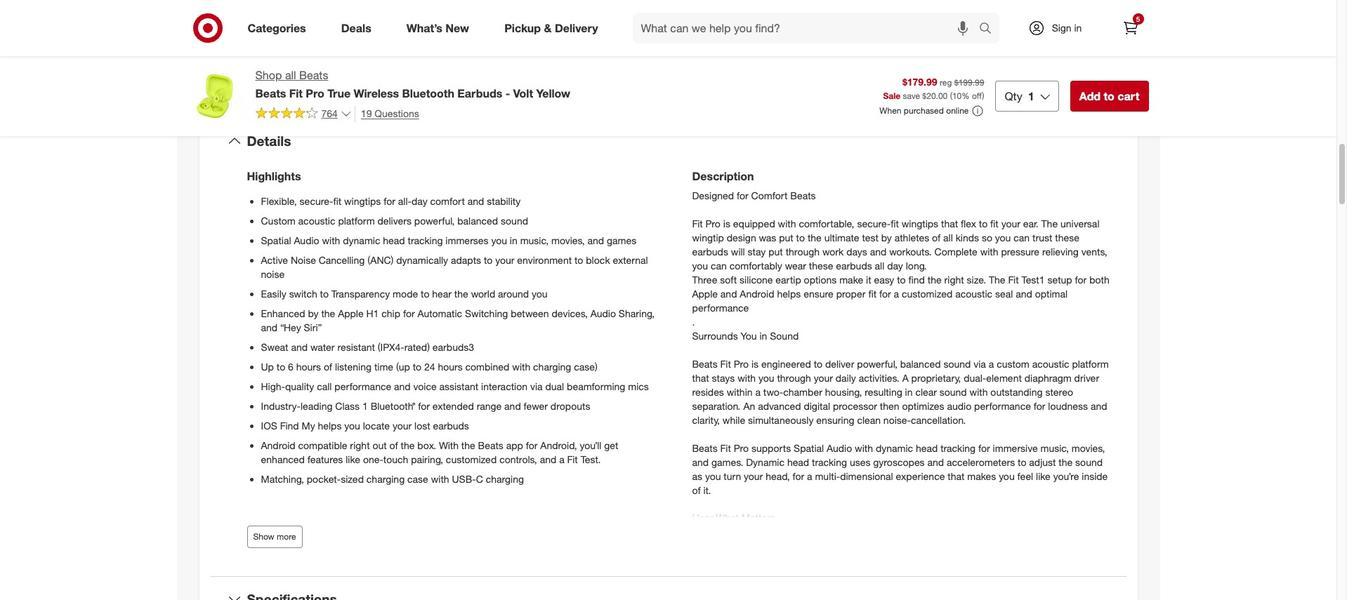 Task type: describe. For each thing, give the bounding box(es) containing it.
a up "element"
[[989, 358, 994, 370]]

adapts
[[451, 254, 481, 266]]

complete
[[935, 246, 978, 258]]

20.00
[[927, 91, 948, 101]]

movies, inside the beats fit pro supports spatial audio with dynamic head tracking for immersive music, movies, and games. dynamic head tracking uses gyroscopes and accelerometers to adjust the sound as you turn your head, for a multi-dimensional experience that makes you feel like you're inside of it.
[[1072, 442, 1105, 454]]

the down the comfortable,
[[808, 232, 822, 244]]

you left are
[[843, 541, 859, 552]]

1 horizontal spatial all
[[875, 260, 885, 272]]

for left 'comfort'
[[737, 190, 749, 201]]

diaphragm
[[1025, 372, 1072, 384]]

sign in
[[1052, 22, 1082, 34]]

to left the block
[[575, 254, 583, 266]]

athletes
[[895, 232, 930, 244]]

)
[[982, 91, 984, 101]]

and right sounds
[[765, 569, 782, 581]]

1 horizontal spatial charging
[[486, 473, 524, 485]]

high-
[[261, 381, 285, 392]]

ios find my helps you locate your lost earbuds
[[261, 420, 469, 432]]

0 horizontal spatial balanced
[[458, 215, 498, 227]]

with right case
[[431, 473, 449, 485]]

dimensional
[[840, 470, 893, 482]]

transparency inside with two distinct listening modes, you are in control of what you hear. fully adaptive active noise cancelling (anc) uses real-time audio calibration to continuously pinpoint unwanted external sounds and optimize sound output. when you need to be aware of your surroundings, easily switch to transparency mode. the external-facing microphones capture environmental and ambient sound around you to mix in with your music. now, you can always choose
[[762, 583, 821, 595]]

and down test
[[870, 246, 887, 258]]

sweat and water resistant (ipx4-rated) earbuds3
[[261, 341, 474, 353]]

0 vertical spatial earbuds
[[692, 246, 728, 258]]

1 hours from the left
[[296, 361, 321, 373]]

designed for comfort beats
[[692, 190, 816, 201]]

make
[[840, 274, 863, 286]]

music, inside the beats fit pro supports spatial audio with dynamic head tracking for immersive music, movies, and games. dynamic head tracking uses gyroscopes and accelerometers to adjust the sound as you turn your head, for a multi-dimensional experience that makes you feel like you're inside of it.
[[1041, 442, 1069, 454]]

and down interaction
[[504, 400, 521, 412]]

resides
[[692, 386, 724, 398]]

2 vertical spatial tracking
[[812, 456, 847, 468]]

for down voice
[[418, 400, 430, 412]]

fit inside beats fit pro is engineered to deliver powerful, balanced sound via a custom acoustic platform that stays with you through your daily activities. a proprietary, dual-element diaphragm driver resides within a two-chamber housing, resulting in clear sound with outstanding stereo separation. an advanced digital processor then optimizes audio performance for loudness and clarity, while simultaneously ensuring clean noise-cancellation.
[[720, 358, 731, 370]]

both
[[1090, 274, 1110, 286]]

0 vertical spatial spatial
[[261, 234, 291, 246]]

of inside android compatible right out of the box. with the beats app for android, you'll get enhanced features like one-touch pairing, customized controls, and a fit test.
[[390, 440, 398, 451]]

to up siri"
[[320, 288, 329, 300]]

fit inside android compatible right out of the box. with the beats app for android, you'll get enhanced features like one-touch pairing, customized controls, and a fit test.
[[567, 454, 578, 465]]

to left find
[[897, 274, 906, 286]]

performance inside the fit pro is equipped with comfortable, secure-fit wingtips that flex to fit your ear. the universal wingtip design was put to the ultimate test by athletes of all kinds so you can trust these earbuds will stay put through work days and workouts. complete with pressure relieving vents, you can comfortably wear these earbuds all day long. three soft silicone eartip options make it easy to find the right size. the fit test1 setup for both apple and android helps ensure proper fit for a customized acoustic seal and optimal performance . surrounds you in sound
[[692, 302, 749, 314]]

with right "equipped" in the top of the page
[[778, 218, 796, 230]]

acoustic inside beats fit pro is engineered to deliver powerful, balanced sound via a custom acoustic platform that stays with you through your daily activities. a proprietary, dual-element diaphragm driver resides within a two-chamber housing, resulting in clear sound with outstanding stereo separation. an advanced digital processor then optimizes audio performance for loudness and clarity, while simultaneously ensuring clean noise-cancellation.
[[1032, 358, 1070, 370]]

what's new link
[[395, 13, 487, 44]]

and left stability
[[468, 195, 484, 207]]

1 vertical spatial via
[[530, 381, 543, 392]]

of inside the fit pro is equipped with comfortable, secure-fit wingtips that flex to fit your ear. the universal wingtip design was put to the ultimate test by athletes of all kinds so you can trust these earbuds will stay put through work days and workouts. complete with pressure relieving vents, you can comfortably wear these earbuds all day long. three soft silicone eartip options make it easy to find the right size. the fit test1 setup for both apple and android helps ensure proper fit for a customized acoustic seal and optimal performance . surrounds you in sound
[[932, 232, 941, 244]]

10
[[952, 91, 962, 101]]

wear
[[785, 260, 806, 272]]

you up facing
[[917, 569, 933, 581]]

2 hours from the left
[[438, 361, 463, 373]]

search button
[[973, 13, 1006, 46]]

flex
[[961, 218, 976, 230]]

image of beats fit pro true wireless bluetooth earbuds - volt yellow image
[[188, 67, 244, 124]]

you up between
[[532, 288, 548, 300]]

output.
[[855, 569, 886, 581]]

to down 'what'
[[938, 555, 947, 567]]

that inside the fit pro is equipped with comfortable, secure-fit wingtips that flex to fit your ear. the universal wingtip design was put to the ultimate test by athletes of all kinds so you can trust these earbuds will stay put through work days and workouts. complete with pressure relieving vents, you can comfortably wear these earbuds all day long. three soft silicone eartip options make it easy to find the right size. the fit test1 setup for both apple and android helps ensure proper fit for a customized acoustic seal and optimal performance . surrounds you in sound
[[941, 218, 958, 230]]

sound down the 'proprietary,'
[[940, 386, 967, 398]]

through inside the fit pro is equipped with comfortable, secure-fit wingtips that flex to fit your ear. the universal wingtip design was put to the ultimate test by athletes of all kinds so you can trust these earbuds will stay put through work days and workouts. complete with pressure relieving vents, you can comfortably wear these earbuds all day long. three soft silicone eartip options make it easy to find the right size. the fit test1 setup for both apple and android helps ensure proper fit for a customized acoustic seal and optimal performance . surrounds you in sound
[[786, 246, 820, 258]]

and up the block
[[588, 234, 604, 246]]

test
[[862, 232, 879, 244]]

for inside enhanced by the apple h1 chip for automatic switching between devices, audio sharing, and "hey siri"
[[403, 308, 415, 319]]

0 vertical spatial when
[[880, 106, 902, 116]]

be
[[972, 569, 983, 581]]

balanced inside beats fit pro is engineered to deliver powerful, balanced sound via a custom acoustic platform that stays with you through your daily activities. a proprietary, dual-element diaphragm driver resides within a two-chamber housing, resulting in clear sound with outstanding stereo separation. an advanced digital processor then optimizes audio performance for loudness and clarity, while simultaneously ensuring clean noise-cancellation.
[[900, 358, 941, 370]]

in right are
[[878, 541, 886, 552]]

you down class
[[344, 420, 360, 432]]

size.
[[967, 274, 986, 286]]

your left the lost
[[393, 420, 412, 432]]

sign in link
[[1016, 13, 1104, 44]]

soft
[[720, 274, 737, 286]]

beats inside the beats fit pro supports spatial audio with dynamic head tracking for immersive music, movies, and games. dynamic head tracking uses gyroscopes and accelerometers to adjust the sound as you turn your head, for a multi-dimensional experience that makes you feel like you're inside of it.
[[692, 442, 718, 454]]

your inside beats fit pro is engineered to deliver powerful, balanced sound via a custom acoustic platform that stays with you through your daily activities. a proprietary, dual-element diaphragm driver resides within a two-chamber housing, resulting in clear sound with outstanding stereo separation. an advanced digital processor then optimizes audio performance for loudness and clarity, while simultaneously ensuring clean noise-cancellation.
[[814, 372, 833, 384]]

0 horizontal spatial 1
[[362, 400, 368, 412]]

fit inside shop all beats beats fit pro true wireless bluetooth earbuds - volt yellow
[[289, 86, 303, 100]]

0 horizontal spatial platform
[[338, 215, 375, 227]]

separation.
[[692, 400, 741, 412]]

to left the "24"
[[413, 361, 422, 373]]

will
[[731, 246, 745, 258]]

0 vertical spatial movies,
[[551, 234, 585, 246]]

a inside android compatible right out of the box. with the beats app for android, you'll get enhanced features like one-touch pairing, customized controls, and a fit test.
[[559, 454, 565, 465]]

%
[[962, 91, 970, 101]]

android inside the fit pro is equipped with comfortable, secure-fit wingtips that flex to fit your ear. the universal wingtip design was put to the ultimate test by athletes of all kinds so you can trust these earbuds will stay put through work days and workouts. complete with pressure relieving vents, you can comfortably wear these earbuds all day long. three soft silicone eartip options make it easy to find the right size. the fit test1 setup for both apple and android helps ensure proper fit for a customized acoustic seal and optimal performance . surrounds you in sound
[[740, 288, 775, 300]]

sound down stability
[[501, 215, 528, 227]]

fit right the flexible,
[[333, 195, 341, 207]]

0 vertical spatial listening
[[335, 361, 372, 373]]

the right find
[[928, 274, 942, 286]]

categories
[[248, 21, 306, 35]]

beats up the true
[[299, 68, 328, 82]]

show more
[[253, 532, 296, 542]]

accelerometers
[[947, 456, 1015, 468]]

pinpoint
[[1008, 555, 1044, 567]]

0 horizontal spatial powerful,
[[414, 215, 455, 227]]

and inside beats fit pro is engineered to deliver powerful, balanced sound via a custom acoustic platform that stays with you through your daily activities. a proprietary, dual-element diaphragm driver resides within a two-chamber housing, resulting in clear sound with outstanding stereo separation. an advanced digital processor then optimizes audio performance for loudness and clarity, while simultaneously ensuring clean noise-cancellation.
[[1091, 400, 1108, 412]]

the inside enhanced by the apple h1 chip for automatic switching between devices, audio sharing, and "hey siri"
[[321, 308, 335, 319]]

via inside beats fit pro is engineered to deliver powerful, balanced sound via a custom acoustic platform that stays with you through your daily activities. a proprietary, dual-element diaphragm driver resides within a two-chamber housing, resulting in clear sound with outstanding stereo separation. an advanced digital processor then optimizes audio performance for loudness and clarity, while simultaneously ensuring clean noise-cancellation.
[[974, 358, 986, 370]]

setup
[[1048, 274, 1072, 286]]

with inside android compatible right out of the box. with the beats app for android, you'll get enhanced features like one-touch pairing, customized controls, and a fit test.
[[439, 440, 459, 451]]

to left be
[[960, 569, 969, 581]]

you down microphones
[[971, 597, 986, 601]]

2 horizontal spatial tracking
[[941, 442, 976, 454]]

show more images
[[371, 20, 468, 34]]

1 horizontal spatial head
[[787, 456, 809, 468]]

chip
[[382, 308, 400, 319]]

your inside active noise cancelling (anc) dynamically adapts to your environment to block external noise
[[495, 254, 515, 266]]

with down custom acoustic platform delivers powerful, balanced sound
[[322, 234, 340, 246]]

.
[[692, 316, 695, 328]]

pro inside beats fit pro is engineered to deliver powerful, balanced sound via a custom acoustic platform that stays with you through your daily activities. a proprietary, dual-element diaphragm driver resides within a two-chamber housing, resulting in clear sound with outstanding stereo separation. an advanced digital processor then optimizes audio performance for loudness and clarity, while simultaneously ensuring clean noise-cancellation.
[[734, 358, 749, 370]]

spatial inside the beats fit pro supports spatial audio with dynamic head tracking for immersive music, movies, and games. dynamic head tracking uses gyroscopes and accelerometers to adjust the sound as you turn your head, for a multi-dimensional experience that makes you feel like you're inside of it.
[[794, 442, 824, 454]]

beats inside android compatible right out of the box. with the beats app for android, you'll get enhanced features like one-touch pairing, customized controls, and a fit test.
[[478, 440, 504, 451]]

0 vertical spatial tracking
[[408, 234, 443, 246]]

sound down sounds
[[750, 597, 777, 601]]

helps inside the fit pro is equipped with comfortable, secure-fit wingtips that flex to fit your ear. the universal wingtip design was put to the ultimate test by athletes of all kinds so you can trust these earbuds will stay put through work days and workouts. complete with pressure relieving vents, you can comfortably wear these earbuds all day long. three soft silicone eartip options make it easy to find the right size. the fit test1 setup for both apple and android helps ensure proper fit for a customized acoustic seal and optimal performance . surrounds you in sound
[[777, 288, 801, 300]]

0 vertical spatial around
[[498, 288, 529, 300]]

show for show more
[[253, 532, 274, 542]]

aware
[[986, 569, 1012, 581]]

custom
[[997, 358, 1030, 370]]

sound up dual-
[[944, 358, 971, 370]]

to left hear
[[421, 288, 430, 300]]

you
[[741, 330, 757, 342]]

listening inside with two distinct listening modes, you are in control of what you hear. fully adaptive active noise cancelling (anc) uses real-time audio calibration to continuously pinpoint unwanted external sounds and optimize sound output. when you need to be aware of your surroundings, easily switch to transparency mode. the external-facing microphones capture environmental and ambient sound around you to mix in with your music. now, you can always choose
[[768, 541, 805, 552]]

as
[[692, 470, 703, 482]]

2 vertical spatial earbuds
[[433, 420, 469, 432]]

0 vertical spatial transparency
[[331, 288, 390, 300]]

powerful, inside beats fit pro is engineered to deliver powerful, balanced sound via a custom acoustic platform that stays with you through your daily activities. a proprietary, dual-element diaphragm driver resides within a two-chamber housing, resulting in clear sound with outstanding stereo separation. an advanced digital processor then optimizes audio performance for loudness and clarity, while simultaneously ensuring clean noise-cancellation.
[[857, 358, 898, 370]]

fit up seal
[[1008, 274, 1019, 286]]

ambient
[[712, 597, 747, 601]]

a inside the beats fit pro supports spatial audio with dynamic head tracking for immersive music, movies, and games. dynamic head tracking uses gyroscopes and accelerometers to adjust the sound as you turn your head, for a multi-dimensional experience that makes you feel like you're inside of it.
[[807, 470, 812, 482]]

0 vertical spatial can
[[1014, 232, 1030, 244]]

when purchased online
[[880, 106, 969, 116]]

beamforming
[[567, 381, 625, 392]]

gyroscopes
[[873, 456, 925, 468]]

(anc) inside active noise cancelling (anc) dynamically adapts to your environment to block external noise
[[368, 254, 394, 266]]

reg
[[940, 78, 952, 88]]

with up interaction
[[512, 361, 531, 373]]

pairing,
[[411, 454, 443, 465]]

1 horizontal spatial the
[[989, 274, 1006, 286]]

for inside android compatible right out of the box. with the beats app for android, you'll get enhanced features like one-touch pairing, customized controls, and a fit test.
[[526, 440, 538, 451]]

rated)
[[404, 341, 430, 353]]

for left both
[[1075, 274, 1087, 286]]

and down (up
[[394, 381, 411, 392]]

19 questions
[[361, 107, 419, 119]]

to left '6'
[[277, 361, 285, 373]]

pro inside the fit pro is equipped with comfortable, secure-fit wingtips that flex to fit your ear. the universal wingtip design was put to the ultimate test by athletes of all kinds so you can trust these earbuds will stay put through work days and workouts. complete with pressure relieving vents, you can comfortably wear these earbuds all day long. three soft silicone eartip options make it easy to find the right size. the fit test1 setup for both apple and android helps ensure proper fit for a customized acoustic seal and optimal performance . surrounds you in sound
[[706, 218, 721, 230]]

the up usb-
[[461, 440, 475, 451]]

pressure
[[1001, 246, 1040, 258]]

beats down shop
[[255, 86, 286, 100]]

resistant
[[337, 341, 375, 353]]

you right "so" at the top right
[[995, 232, 1011, 244]]

seal
[[995, 288, 1013, 300]]

shop all beats beats fit pro true wireless bluetooth earbuds - volt yellow
[[255, 68, 570, 100]]

that inside beats fit pro is engineered to deliver powerful, balanced sound via a custom acoustic platform that stays with you through your daily activities. a proprietary, dual-element diaphragm driver resides within a two-chamber housing, resulting in clear sound with outstanding stereo separation. an advanced digital processor then optimizes audio performance for loudness and clarity, while simultaneously ensuring clean noise-cancellation.
[[692, 372, 709, 384]]

of up capture
[[1015, 569, 1023, 581]]

to down mode.
[[832, 597, 841, 601]]

pickup & delivery link
[[493, 13, 616, 44]]

a
[[902, 372, 909, 384]]

2 horizontal spatial charging
[[533, 361, 571, 373]]

$
[[923, 91, 927, 101]]

to inside the beats fit pro supports spatial audio with dynamic head tracking for immersive music, movies, and games. dynamic head tracking uses gyroscopes and accelerometers to adjust the sound as you turn your head, for a multi-dimensional experience that makes you feel like you're inside of it.
[[1018, 456, 1027, 468]]

sized
[[341, 473, 364, 485]]

industry-leading class 1 bluetooth® for extended range and fewer dropouts
[[261, 400, 590, 412]]

0 horizontal spatial head
[[383, 234, 405, 246]]

your down pinpoint
[[1026, 569, 1045, 581]]

fit down the it
[[869, 288, 877, 300]]

inside
[[1082, 470, 1108, 482]]

you left feel
[[999, 470, 1015, 482]]

apple inside the fit pro is equipped with comfortable, secure-fit wingtips that flex to fit your ear. the universal wingtip design was put to the ultimate test by athletes of all kinds so you can trust these earbuds will stay put through work days and workouts. complete with pressure relieving vents, you can comfortably wear these earbuds all day long. three soft silicone eartip options make it easy to find the right size. the fit test1 setup for both apple and android helps ensure proper fit for a customized acoustic seal and optimal performance . surrounds you in sound
[[692, 288, 718, 300]]

is inside beats fit pro is engineered to deliver powerful, balanced sound via a custom acoustic platform that stays with you through your daily activities. a proprietary, dual-element diaphragm driver resides within a two-chamber housing, resulting in clear sound with outstanding stereo separation. an advanced digital processor then optimizes audio performance for loudness and clarity, while simultaneously ensuring clean noise-cancellation.
[[752, 358, 759, 370]]

siri"
[[304, 322, 322, 333]]

for inside beats fit pro is engineered to deliver powerful, balanced sound via a custom acoustic platform that stays with you through your daily activities. a proprietary, dual-element diaphragm driver resides within a two-chamber housing, resulting in clear sound with outstanding stereo separation. an advanced digital processor then optimizes audio performance for loudness and clarity, while simultaneously ensuring clean noise-cancellation.
[[1034, 400, 1046, 412]]

0 vertical spatial secure-
[[300, 195, 333, 207]]

description
[[692, 169, 754, 183]]

platform inside beats fit pro is engineered to deliver powerful, balanced sound via a custom acoustic platform that stays with you through your daily activities. a proprietary, dual-element diaphragm driver resides within a two-chamber housing, resulting in clear sound with outstanding stereo separation. an advanced digital processor then optimizes audio performance for loudness and clarity, while simultaneously ensuring clean noise-cancellation.
[[1072, 358, 1109, 370]]

sale
[[883, 91, 901, 101]]

up to 6 hours of listening time (up to 24 hours combined with charging case)
[[261, 361, 598, 373]]

details button
[[210, 119, 1126, 163]]

uses for gyroscopes
[[850, 456, 871, 468]]

dynamic inside the beats fit pro supports spatial audio with dynamic head tracking for immersive music, movies, and games. dynamic head tracking uses gyroscopes and accelerometers to adjust the sound as you turn your head, for a multi-dimensional experience that makes you feel like you're inside of it.
[[876, 442, 913, 454]]

for left all-
[[384, 195, 395, 207]]

0 horizontal spatial dynamic
[[343, 234, 380, 246]]

with down "so" at the top right
[[980, 246, 999, 258]]

sweat
[[261, 341, 288, 353]]

of inside the beats fit pro supports spatial audio with dynamic head tracking for immersive music, movies, and games. dynamic head tracking uses gyroscopes and accelerometers to adjust the sound as you turn your head, for a multi-dimensional experience that makes you feel like you're inside of it.
[[692, 484, 701, 496]]

you right immerses
[[491, 234, 507, 246]]

of left 'what'
[[922, 541, 930, 552]]

new
[[446, 21, 469, 35]]

clear
[[916, 386, 937, 398]]

you up it.
[[705, 470, 721, 482]]

external inside with two distinct listening modes, you are in control of what you hear. fully adaptive active noise cancelling (anc) uses real-time audio calibration to continuously pinpoint unwanted external sounds and optimize sound output. when you need to be aware of your surroundings, easily switch to transparency mode. the external-facing microphones capture environmental and ambient sound around you to mix in with your music. now, you can always choose
[[692, 569, 728, 581]]

pro inside shop all beats beats fit pro true wireless bluetooth earbuds - volt yellow
[[306, 86, 324, 100]]

-
[[506, 86, 510, 100]]

1 vertical spatial put
[[769, 246, 783, 258]]

long.
[[906, 260, 927, 272]]

for down easy
[[879, 288, 891, 300]]

by inside enhanced by the apple h1 chip for automatic switching between devices, audio sharing, and "hey siri"
[[308, 308, 319, 319]]

you up 'continuously'
[[957, 541, 973, 552]]

driver
[[1075, 372, 1099, 384]]

with up within
[[738, 372, 756, 384]]

active inside with two distinct listening modes, you are in control of what you hear. fully adaptive active noise cancelling (anc) uses real-time audio calibration to continuously pinpoint unwanted external sounds and optimize sound output. when you need to be aware of your surroundings, easily switch to transparency mode. the external-facing microphones capture environmental and ambient sound around you to mix in with your music. now, you can always choose
[[1062, 541, 1089, 552]]

fit up "so" at the top right
[[991, 218, 999, 230]]

to inside button
[[1104, 89, 1115, 103]]

1 horizontal spatial these
[[1055, 232, 1080, 244]]

764 link
[[255, 106, 352, 123]]

is inside the fit pro is equipped with comfortable, secure-fit wingtips that flex to fit your ear. the universal wingtip design was put to the ultimate test by athletes of all kinds so you can trust these earbuds will stay put through work days and workouts. complete with pressure relieving vents, you can comfortably wear these earbuds all day long. three soft silicone eartip options make it easy to find the right size. the fit test1 setup for both apple and android helps ensure proper fit for a customized acoustic seal and optimal performance . surrounds you in sound
[[723, 218, 731, 230]]

add to cart button
[[1070, 81, 1149, 112]]

dual-
[[964, 372, 987, 384]]

proprietary,
[[912, 372, 961, 384]]

for up accelerometers
[[979, 442, 990, 454]]

the inside the beats fit pro supports spatial audio with dynamic head tracking for immersive music, movies, and games. dynamic head tracking uses gyroscopes and accelerometers to adjust the sound as you turn your head, for a multi-dimensional experience that makes you feel like you're inside of it.
[[1059, 456, 1073, 468]]

comfort
[[430, 195, 465, 207]]

audio inside enhanced by the apple h1 chip for automatic switching between devices, audio sharing, and "hey siri"
[[591, 308, 616, 319]]

1 vertical spatial earbuds
[[836, 260, 872, 272]]

day inside the fit pro is equipped with comfortable, secure-fit wingtips that flex to fit your ear. the universal wingtip design was put to the ultimate test by athletes of all kinds so you can trust these earbuds will stay put through work days and workouts. complete with pressure relieving vents, you can comfortably wear these earbuds all day long. three soft silicone eartip options make it easy to find the right size. the fit test1 setup for both apple and android helps ensure proper fit for a customized acoustic seal and optimal performance . surrounds you in sound
[[887, 260, 903, 272]]

with inside with two distinct listening modes, you are in control of what you hear. fully adaptive active noise cancelling (anc) uses real-time audio calibration to continuously pinpoint unwanted external sounds and optimize sound output. when you need to be aware of your surroundings, easily switch to transparency mode. the external-facing microphones capture environmental and ambient sound around you to mix in with your music. now, you can always choose
[[692, 541, 712, 552]]

case
[[407, 473, 428, 485]]

touch
[[383, 454, 408, 465]]

a inside the fit pro is equipped with comfortable, secure-fit wingtips that flex to fit your ear. the universal wingtip design was put to the ultimate test by athletes of all kinds so you can trust these earbuds will stay put through work days and workouts. complete with pressure relieving vents, you can comfortably wear these earbuds all day long. three soft silicone eartip options make it easy to find the right size. the fit test1 setup for both apple and android helps ensure proper fit for a customized acoustic seal and optimal performance . surrounds you in sound
[[894, 288, 899, 300]]

0 horizontal spatial day
[[412, 195, 428, 207]]

class
[[335, 400, 360, 412]]

that inside the beats fit pro supports spatial audio with dynamic head tracking for immersive music, movies, and games. dynamic head tracking uses gyroscopes and accelerometers to adjust the sound as you turn your head, for a multi-dimensional experience that makes you feel like you're inside of it.
[[948, 470, 965, 482]]

a left two-
[[755, 386, 761, 398]]

0 horizontal spatial time
[[374, 361, 393, 373]]

0 vertical spatial 1
[[1028, 89, 1035, 103]]

pocket-
[[307, 473, 341, 485]]

active inside active noise cancelling (anc) dynamically adapts to your environment to block external noise
[[261, 254, 288, 266]]

add to cart
[[1080, 89, 1140, 103]]

questions
[[375, 107, 419, 119]]

ios
[[261, 420, 277, 432]]

workouts.
[[890, 246, 932, 258]]

1 vertical spatial all
[[944, 232, 953, 244]]

fit inside the beats fit pro supports spatial audio with dynamic head tracking for immersive music, movies, and games. dynamic head tracking uses gyroscopes and accelerometers to adjust the sound as you turn your head, for a multi-dimensional experience that makes you feel like you're inside of it.
[[720, 442, 731, 454]]

high-quality call performance and voice assistant interaction via dual beamforming mics
[[261, 381, 649, 392]]

sound up mode.
[[825, 569, 852, 581]]

water
[[310, 341, 335, 353]]

more for show more
[[277, 532, 296, 542]]

around inside with two distinct listening modes, you are in control of what you hear. fully adaptive active noise cancelling (anc) uses real-time audio calibration to continuously pinpoint unwanted external sounds and optimize sound output. when you need to be aware of your surroundings, easily switch to transparency mode. the external-facing microphones capture environmental and ambient sound around you to mix in with your music. now, you can always choose
[[780, 597, 811, 601]]

deals
[[341, 21, 371, 35]]

universal
[[1061, 218, 1100, 230]]

of up call
[[324, 361, 332, 373]]

to up "so" at the top right
[[979, 218, 988, 230]]

and down test1
[[1016, 288, 1033, 300]]

audio inside the beats fit pro supports spatial audio with dynamic head tracking for immersive music, movies, and games. dynamic head tracking uses gyroscopes and accelerometers to adjust the sound as you turn your head, for a multi-dimensional experience that makes you feel like you're inside of it.
[[827, 442, 852, 454]]



Task type: vqa. For each thing, say whether or not it's contained in the screenshot.
dropouts
yes



Task type: locate. For each thing, give the bounding box(es) containing it.
android up enhanced
[[261, 440, 296, 451]]

0 vertical spatial the
[[1042, 218, 1058, 230]]

performance inside beats fit pro is engineered to deliver powerful, balanced sound via a custom acoustic platform that stays with you through your daily activities. a proprietary, dual-element diaphragm driver resides within a two-chamber housing, resulting in clear sound with outstanding stereo separation. an advanced digital processor then optimizes audio performance for loudness and clarity, while simultaneously ensuring clean noise-cancellation.
[[974, 400, 1031, 412]]

like inside the beats fit pro supports spatial audio with dynamic head tracking for immersive music, movies, and games. dynamic head tracking uses gyroscopes and accelerometers to adjust the sound as you turn your head, for a multi-dimensional experience that makes you feel like you're inside of it.
[[1036, 470, 1051, 482]]

beats inside beats fit pro is engineered to deliver powerful, balanced sound via a custom acoustic platform that stays with you through your daily activities. a proprietary, dual-element diaphragm driver resides within a two-chamber housing, resulting in clear sound with outstanding stereo separation. an advanced digital processor then optimizes audio performance for loudness and clarity, while simultaneously ensuring clean noise-cancellation.
[[692, 358, 718, 370]]

1 horizontal spatial earbuds
[[692, 246, 728, 258]]

and up experience
[[928, 456, 944, 468]]

2 vertical spatial the
[[854, 583, 870, 595]]

platform up driver
[[1072, 358, 1109, 370]]

pro up stays
[[734, 358, 749, 370]]

1 vertical spatial customized
[[446, 454, 497, 465]]

so
[[982, 232, 993, 244]]

easy
[[874, 274, 895, 286]]

0 horizontal spatial is
[[723, 218, 731, 230]]

dynamic up gyroscopes
[[876, 442, 913, 454]]

charging up the dual
[[533, 361, 571, 373]]

through inside beats fit pro is engineered to deliver powerful, balanced sound via a custom acoustic platform that stays with you through your daily activities. a proprietary, dual-element diaphragm driver resides within a two-chamber housing, resulting in clear sound with outstanding stereo separation. an advanced digital processor then optimizes audio performance for loudness and clarity, while simultaneously ensuring clean noise-cancellation.
[[777, 372, 811, 384]]

1 vertical spatial noise
[[692, 555, 718, 567]]

and down easily
[[692, 597, 709, 601]]

audio left sharing,
[[591, 308, 616, 319]]

external inside active noise cancelling (anc) dynamically adapts to your environment to block external noise
[[613, 254, 648, 266]]

1 horizontal spatial (anc)
[[769, 555, 795, 567]]

acoustic right the custom at the left
[[298, 215, 335, 227]]

like up sized
[[346, 454, 360, 465]]

0 horizontal spatial spatial
[[261, 234, 291, 246]]

of left it.
[[692, 484, 701, 496]]

and up '6'
[[291, 341, 308, 353]]

beats right 'comfort'
[[791, 190, 816, 201]]

secure- inside the fit pro is equipped with comfortable, secure-fit wingtips that flex to fit your ear. the universal wingtip design was put to the ultimate test by athletes of all kinds so you can trust these earbuds will stay put through work days and workouts. complete with pressure relieving vents, you can comfortably wear these earbuds all day long. three soft silicone eartip options make it easy to find the right size. the fit test1 setup for both apple and android helps ensure proper fit for a customized acoustic seal and optimal performance . surrounds you in sound
[[857, 218, 891, 230]]

fully
[[999, 541, 1019, 552]]

highlights
[[247, 169, 301, 183]]

cancelling inside active noise cancelling (anc) dynamically adapts to your environment to block external noise
[[319, 254, 365, 266]]

and inside enhanced by the apple h1 chip for automatic switching between devices, audio sharing, and "hey siri"
[[261, 322, 278, 333]]

right inside the fit pro is equipped with comfortable, secure-fit wingtips that flex to fit your ear. the universal wingtip design was put to the ultimate test by athletes of all kinds so you can trust these earbuds will stay put through work days and workouts. complete with pressure relieving vents, you can comfortably wear these earbuds all day long. three soft silicone eartip options make it easy to find the right size. the fit test1 setup for both apple and android helps ensure proper fit for a customized acoustic seal and optimal performance . surrounds you in sound
[[944, 274, 964, 286]]

customized up usb-
[[446, 454, 497, 465]]

of right out
[[390, 440, 398, 451]]

1 vertical spatial acoustic
[[956, 288, 993, 300]]

add
[[1080, 89, 1101, 103]]

1 horizontal spatial uses
[[850, 456, 871, 468]]

your inside the beats fit pro supports spatial audio with dynamic head tracking for immersive music, movies, and games. dynamic head tracking uses gyroscopes and accelerometers to adjust the sound as you turn your head, for a multi-dimensional experience that makes you feel like you're inside of it.
[[744, 470, 763, 482]]

leading
[[301, 400, 333, 412]]

pro
[[306, 86, 324, 100], [706, 218, 721, 230], [734, 358, 749, 370], [734, 442, 749, 454]]

in right mix
[[862, 597, 870, 601]]

can inside with two distinct listening modes, you are in control of what you hear. fully adaptive active noise cancelling (anc) uses real-time audio calibration to continuously pinpoint unwanted external sounds and optimize sound output. when you need to be aware of your surroundings, easily switch to transparency mode. the external-facing microphones capture environmental and ambient sound around you to mix in with your music. now, you can always choose
[[989, 597, 1005, 601]]

to right adapts
[[484, 254, 493, 266]]

show more button
[[247, 526, 303, 549]]

powerful, down comfort
[[414, 215, 455, 227]]

2 vertical spatial audio
[[827, 442, 852, 454]]

1 vertical spatial more
[[277, 532, 296, 542]]

stay
[[748, 246, 766, 258]]

and down enhanced
[[261, 322, 278, 333]]

1 vertical spatial day
[[887, 260, 903, 272]]

always
[[1008, 597, 1038, 601]]

switch
[[289, 288, 317, 300], [720, 583, 748, 595]]

through down 'engineered'
[[777, 372, 811, 384]]

that left flex in the top right of the page
[[941, 218, 958, 230]]

the up you're
[[1059, 456, 1073, 468]]

and up as
[[692, 456, 709, 468]]

all-
[[398, 195, 412, 207]]

0 horizontal spatial more
[[277, 532, 296, 542]]

show inside button
[[253, 532, 274, 542]]

1 horizontal spatial is
[[752, 358, 759, 370]]

fit up 764 link
[[289, 86, 303, 100]]

0 horizontal spatial acoustic
[[298, 215, 335, 227]]

noise inside active noise cancelling (anc) dynamically adapts to your environment to block external noise
[[291, 254, 316, 266]]

in right sign
[[1074, 22, 1082, 34]]

1 vertical spatial powerful,
[[857, 358, 898, 370]]

ensuring
[[817, 414, 855, 426]]

advanced
[[758, 400, 801, 412]]

0 vertical spatial more
[[403, 20, 429, 34]]

uses inside with two distinct listening modes, you are in control of what you hear. fully adaptive active noise cancelling (anc) uses real-time audio calibration to continuously pinpoint unwanted external sounds and optimize sound output. when you need to be aware of your surroundings, easily switch to transparency mode. the external-facing microphones capture environmental and ambient sound around you to mix in with your music. now, you can always choose
[[798, 555, 819, 567]]

noise inside with two distinct listening modes, you are in control of what you hear. fully adaptive active noise cancelling (anc) uses real-time audio calibration to continuously pinpoint unwanted external sounds and optimize sound output. when you need to be aware of your surroundings, easily switch to transparency mode. the external-facing microphones capture environmental and ambient sound around you to mix in with your music. now, you can always choose
[[692, 555, 718, 567]]

0 vertical spatial switch
[[289, 288, 317, 300]]

design
[[727, 232, 756, 244]]

0 horizontal spatial uses
[[798, 555, 819, 567]]

time inside with two distinct listening modes, you are in control of what you hear. fully adaptive active noise cancelling (anc) uses real-time audio calibration to continuously pinpoint unwanted external sounds and optimize sound output. when you need to be aware of your surroundings, easily switch to transparency mode. the external-facing microphones capture environmental and ambient sound around you to mix in with your music. now, you can always choose
[[841, 555, 860, 567]]

the right hear
[[454, 288, 468, 300]]

audio inside with two distinct listening modes, you are in control of what you hear. fully adaptive active noise cancelling (anc) uses real-time audio calibration to continuously pinpoint unwanted external sounds and optimize sound output. when you need to be aware of your surroundings, easily switch to transparency mode. the external-facing microphones capture environmental and ambient sound around you to mix in with your music. now, you can always choose
[[863, 555, 887, 567]]

1 horizontal spatial time
[[841, 555, 860, 567]]

$179.99
[[903, 76, 938, 88]]

right up one-
[[350, 440, 370, 451]]

a left multi-
[[807, 470, 812, 482]]

2 horizontal spatial earbuds
[[836, 260, 872, 272]]

get
[[604, 440, 619, 451]]

0 horizontal spatial music,
[[520, 234, 549, 246]]

tracking up multi-
[[812, 456, 847, 468]]

your down external-
[[894, 597, 913, 601]]

balanced up the a
[[900, 358, 941, 370]]

show
[[371, 20, 400, 34], [253, 532, 274, 542]]

experience
[[896, 470, 945, 482]]

0 vertical spatial put
[[779, 232, 794, 244]]

earbuds
[[458, 86, 503, 100]]

1 vertical spatial through
[[777, 372, 811, 384]]

you up three
[[692, 260, 708, 272]]

call
[[317, 381, 332, 392]]

0 horizontal spatial movies,
[[551, 234, 585, 246]]

when up external-
[[888, 569, 914, 581]]

to
[[1104, 89, 1115, 103], [979, 218, 988, 230], [796, 232, 805, 244], [484, 254, 493, 266], [575, 254, 583, 266], [897, 274, 906, 286], [320, 288, 329, 300], [421, 288, 430, 300], [814, 358, 823, 370], [277, 361, 285, 373], [413, 361, 422, 373], [1018, 456, 1027, 468], [938, 555, 947, 567], [960, 569, 969, 581], [751, 583, 759, 595], [832, 597, 841, 601]]

1 horizontal spatial listening
[[768, 541, 805, 552]]

beats up stays
[[692, 358, 718, 370]]

element
[[987, 372, 1022, 384]]

when inside with two distinct listening modes, you are in control of what you hear. fully adaptive active noise cancelling (anc) uses real-time audio calibration to continuously pinpoint unwanted external sounds and optimize sound output. when you need to be aware of your surroundings, easily switch to transparency mode. the external-facing microphones capture environmental and ambient sound around you to mix in with your music. now, you can always choose
[[888, 569, 914, 581]]

transparency
[[331, 288, 390, 300], [762, 583, 821, 595]]

0 vertical spatial these
[[1055, 232, 1080, 244]]

your left ear.
[[1002, 218, 1021, 230]]

more for show more images
[[403, 20, 429, 34]]

764
[[321, 108, 338, 120]]

1 horizontal spatial balanced
[[900, 358, 941, 370]]

0 vertical spatial helps
[[777, 288, 801, 300]]

my
[[302, 420, 315, 432]]

the up mix
[[854, 583, 870, 595]]

2 vertical spatial performance
[[974, 400, 1031, 412]]

off
[[972, 91, 982, 101]]

compatible
[[298, 440, 347, 451]]

android compatible right out of the box. with the beats app for android, you'll get enhanced features like one-touch pairing, customized controls, and a fit test.
[[261, 440, 619, 465]]

more inside button
[[277, 532, 296, 542]]

1 horizontal spatial wingtips
[[902, 218, 939, 230]]

with inside the beats fit pro supports spatial audio with dynamic head tracking for immersive music, movies, and games. dynamic head tracking uses gyroscopes and accelerometers to adjust the sound as you turn your head, for a multi-dimensional experience that makes you feel like you're inside of it.
[[855, 442, 873, 454]]

clarity,
[[692, 414, 720, 426]]

uses
[[850, 456, 871, 468], [798, 555, 819, 567]]

and inside android compatible right out of the box. with the beats app for android, you'll get enhanced features like one-touch pairing, customized controls, and a fit test.
[[540, 454, 557, 465]]

acoustic down size.
[[956, 288, 993, 300]]

performance up class
[[335, 381, 391, 392]]

6
[[288, 361, 294, 373]]

fit up athletes
[[891, 218, 899, 230]]

when down sale
[[880, 106, 902, 116]]

uses for real-
[[798, 555, 819, 567]]

deliver
[[825, 358, 854, 370]]

wingtips inside the fit pro is equipped with comfortable, secure-fit wingtips that flex to fit your ear. the universal wingtip design was put to the ultimate test by athletes of all kinds so you can trust these earbuds will stay put through work days and workouts. complete with pressure relieving vents, you can comfortably wear these earbuds all day long. three soft silicone eartip options make it easy to find the right size. the fit test1 setup for both apple and android helps ensure proper fit for a customized acoustic seal and optimal performance . surrounds you in sound
[[902, 218, 939, 230]]

comfort
[[751, 190, 788, 201]]

movies,
[[551, 234, 585, 246], [1072, 442, 1105, 454]]

show left the what's
[[371, 20, 400, 34]]

What can we help you find? suggestions appear below search field
[[633, 13, 982, 44]]

all right shop
[[285, 68, 296, 82]]

trust
[[1033, 232, 1053, 244]]

like inside android compatible right out of the box. with the beats app for android, you'll get enhanced features like one-touch pairing, customized controls, and a fit test.
[[346, 454, 360, 465]]

transparency down optimize
[[762, 583, 821, 595]]

(anc) inside with two distinct listening modes, you are in control of what you hear. fully adaptive active noise cancelling (anc) uses real-time audio calibration to continuously pinpoint unwanted external sounds and optimize sound output. when you need to be aware of your surroundings, easily switch to transparency mode. the external-facing microphones capture environmental and ambient sound around you to mix in with your music. now, you can always choose
[[769, 555, 795, 567]]

delivery
[[555, 21, 598, 35]]

external up easily
[[692, 569, 728, 581]]

1 vertical spatial show
[[253, 532, 274, 542]]

assistant
[[439, 381, 479, 392]]

0 vertical spatial dynamic
[[343, 234, 380, 246]]

you're
[[1054, 470, 1079, 482]]

noise down the custom at the left
[[291, 254, 316, 266]]

options
[[804, 274, 837, 286]]

right inside android compatible right out of the box. with the beats app for android, you'll get enhanced features like one-touch pairing, customized controls, and a fit test.
[[350, 440, 370, 451]]

with down dual-
[[970, 386, 988, 398]]

for right head,
[[793, 470, 804, 482]]

android inside android compatible right out of the box. with the beats app for android, you'll get enhanced features like one-touch pairing, customized controls, and a fit test.
[[261, 440, 296, 451]]

up
[[261, 361, 274, 373]]

to up feel
[[1018, 456, 1027, 468]]

0 horizontal spatial earbuds
[[433, 420, 469, 432]]

the inside with two distinct listening modes, you are in control of what you hear. fully adaptive active noise cancelling (anc) uses real-time audio calibration to continuously pinpoint unwanted external sounds and optimize sound output. when you need to be aware of your surroundings, easily switch to transparency mode. the external-facing microphones capture environmental and ambient sound around you to mix in with your music. now, you can always choose
[[854, 583, 870, 595]]

2 horizontal spatial all
[[944, 232, 953, 244]]

your inside the fit pro is equipped with comfortable, secure-fit wingtips that flex to fit your ear. the universal wingtip design was put to the ultimate test by athletes of all kinds so you can trust these earbuds will stay put through work days and workouts. complete with pressure relieving vents, you can comfortably wear these earbuds all day long. three soft silicone eartip options make it easy to find the right size. the fit test1 setup for both apple and android helps ensure proper fit for a customized acoustic seal and optimal performance . surrounds you in sound
[[1002, 218, 1021, 230]]

2 horizontal spatial can
[[1014, 232, 1030, 244]]

shop
[[255, 68, 282, 82]]

1 horizontal spatial acoustic
[[956, 288, 993, 300]]

in inside the fit pro is equipped with comfortable, secure-fit wingtips that flex to fit your ear. the universal wingtip design was put to the ultimate test by athletes of all kinds so you can trust these earbuds will stay put through work days and workouts. complete with pressure relieving vents, you can comfortably wear these earbuds all day long. three soft silicone eartip options make it easy to find the right size. the fit test1 setup for both apple and android helps ensure proper fit for a customized acoustic seal and optimal performance . surrounds you in sound
[[760, 330, 767, 342]]

and down "android,"
[[540, 454, 557, 465]]

to up wear
[[796, 232, 805, 244]]

bluetooth
[[402, 86, 454, 100]]

movies, up environment
[[551, 234, 585, 246]]

0 vertical spatial audio
[[294, 234, 319, 246]]

1 vertical spatial these
[[809, 260, 833, 272]]

for down stereo
[[1034, 400, 1046, 412]]

uses up "dimensional"
[[850, 456, 871, 468]]

(anc) up easily switch to transparency mode to hear the world around you
[[368, 254, 394, 266]]

apple down three
[[692, 288, 718, 300]]

combined
[[465, 361, 510, 373]]

0 vertical spatial via
[[974, 358, 986, 370]]

0 horizontal spatial all
[[285, 68, 296, 82]]

acoustic inside the fit pro is equipped with comfortable, secure-fit wingtips that flex to fit your ear. the universal wingtip design was put to the ultimate test by athletes of all kinds so you can trust these earbuds will stay put through work days and workouts. complete with pressure relieving vents, you can comfortably wear these earbuds all day long. three soft silicone eartip options make it easy to find the right size. the fit test1 setup for both apple and android helps ensure proper fit for a customized acoustic seal and optimal performance . surrounds you in sound
[[956, 288, 993, 300]]

1 vertical spatial music,
[[1041, 442, 1069, 454]]

enhanced
[[261, 454, 305, 465]]

1 horizontal spatial performance
[[692, 302, 749, 314]]

1 vertical spatial dynamic
[[876, 442, 913, 454]]

$179.99 reg $199.99 sale save $ 20.00 ( 10 % off )
[[883, 76, 984, 101]]

performance down outstanding
[[974, 400, 1031, 412]]

1 vertical spatial that
[[692, 372, 709, 384]]

1 horizontal spatial platform
[[1072, 358, 1109, 370]]

it
[[866, 274, 872, 286]]

1 horizontal spatial around
[[780, 597, 811, 601]]

0 horizontal spatial like
[[346, 454, 360, 465]]

two
[[715, 541, 731, 552]]

1 vertical spatial (anc)
[[769, 555, 795, 567]]

comfortably
[[730, 260, 782, 272]]

cancelling inside with two distinct listening modes, you are in control of what you hear. fully adaptive active noise cancelling (anc) uses real-time audio calibration to continuously pinpoint unwanted external sounds and optimize sound output. when you need to be aware of your surroundings, easily switch to transparency mode. the external-facing microphones capture environmental and ambient sound around you to mix in with your music. now, you can always choose
[[720, 555, 766, 567]]

1 vertical spatial external
[[692, 569, 728, 581]]

to right add in the right of the page
[[1104, 89, 1115, 103]]

1 horizontal spatial helps
[[777, 288, 801, 300]]

0 vertical spatial audio
[[947, 400, 972, 412]]

customized
[[902, 288, 953, 300], [446, 454, 497, 465]]

was
[[759, 232, 777, 244]]

modes,
[[808, 541, 840, 552]]

chamber
[[783, 386, 823, 398]]

with
[[439, 440, 459, 451], [692, 541, 712, 552]]

1 vertical spatial time
[[841, 555, 860, 567]]

0 horizontal spatial android
[[261, 440, 296, 451]]

box.
[[418, 440, 436, 451]]

0 horizontal spatial via
[[530, 381, 543, 392]]

music, up adjust
[[1041, 442, 1069, 454]]

powerful, up activities.
[[857, 358, 898, 370]]

1 horizontal spatial movies,
[[1072, 442, 1105, 454]]

all inside shop all beats beats fit pro true wireless bluetooth earbuds - volt yellow
[[285, 68, 296, 82]]

0 vertical spatial day
[[412, 195, 428, 207]]

of up 'complete'
[[932, 232, 941, 244]]

switch inside with two distinct listening modes, you are in control of what you hear. fully adaptive active noise cancelling (anc) uses real-time audio calibration to continuously pinpoint unwanted external sounds and optimize sound output. when you need to be aware of your surroundings, easily switch to transparency mode. the external-facing microphones capture environmental and ambient sound around you to mix in with your music. now, you can always choose
[[720, 583, 748, 595]]

in inside beats fit pro is engineered to deliver powerful, balanced sound via a custom acoustic platform that stays with you through your daily activities. a proprietary, dual-element diaphragm driver resides within a two-chamber housing, resulting in clear sound with outstanding stereo separation. an advanced digital processor then optimizes audio performance for loudness and clarity, while simultaneously ensuring clean noise-cancellation.
[[905, 386, 913, 398]]

pro up "wingtip"
[[706, 218, 721, 230]]

more inside button
[[403, 20, 429, 34]]

in up environment
[[510, 234, 518, 246]]

0 vertical spatial through
[[786, 246, 820, 258]]

test1
[[1022, 274, 1045, 286]]

1 horizontal spatial day
[[887, 260, 903, 272]]

locate
[[363, 420, 390, 432]]

matching,
[[261, 473, 304, 485]]

audio inside beats fit pro is engineered to deliver powerful, balanced sound via a custom acoustic platform that stays with you through your daily activities. a proprietary, dual-element diaphragm driver resides within a two-chamber housing, resulting in clear sound with outstanding stereo separation. an advanced digital processor then optimizes audio performance for loudness and clarity, while simultaneously ensuring clean noise-cancellation.
[[947, 400, 972, 412]]

fewer
[[524, 400, 548, 412]]

like
[[346, 454, 360, 465], [1036, 470, 1051, 482]]

1 horizontal spatial secure-
[[857, 218, 891, 230]]

devices,
[[552, 308, 588, 319]]

automatic
[[418, 308, 462, 319]]

active noise cancelling (anc) dynamically adapts to your environment to block external noise
[[261, 254, 648, 280]]

0 vertical spatial by
[[881, 232, 892, 244]]

with inside with two distinct listening modes, you are in control of what you hear. fully adaptive active noise cancelling (anc) uses real-time audio calibration to continuously pinpoint unwanted external sounds and optimize sound output. when you need to be aware of your surroundings, easily switch to transparency mode. the external-facing microphones capture environmental and ambient sound around you to mix in with your music. now, you can always choose
[[873, 597, 891, 601]]

1 vertical spatial helps
[[318, 420, 342, 432]]

noise
[[261, 268, 285, 280]]

advertisement region
[[685, 0, 1149, 16]]

1 horizontal spatial dynamic
[[876, 442, 913, 454]]

and down soft
[[721, 288, 737, 300]]

outstanding
[[991, 386, 1043, 398]]

need
[[935, 569, 958, 581]]

1 horizontal spatial powerful,
[[857, 358, 898, 370]]

transparency up h1
[[331, 288, 390, 300]]

0 horizontal spatial cancelling
[[319, 254, 365, 266]]

the up the touch
[[401, 440, 415, 451]]

hours
[[296, 361, 321, 373], [438, 361, 463, 373]]

1 horizontal spatial audio
[[947, 400, 972, 412]]

can
[[1014, 232, 1030, 244], [711, 260, 727, 272], [989, 597, 1005, 601]]

0 horizontal spatial helps
[[318, 420, 342, 432]]

1 horizontal spatial like
[[1036, 470, 1051, 482]]

resulting
[[865, 386, 903, 398]]

1 horizontal spatial music,
[[1041, 442, 1069, 454]]

uses inside the beats fit pro supports spatial audio with dynamic head tracking for immersive music, movies, and games. dynamic head tracking uses gyroscopes and accelerometers to adjust the sound as you turn your head, for a multi-dimensional experience that makes you feel like you're inside of it.
[[850, 456, 871, 468]]

android down silicone at the right top of the page
[[740, 288, 775, 300]]

1 horizontal spatial spatial
[[794, 442, 824, 454]]

0 vertical spatial wingtips
[[344, 195, 381, 207]]

0 horizontal spatial tracking
[[408, 234, 443, 246]]

audio up the cancellation.
[[947, 400, 972, 412]]

tracking up accelerometers
[[941, 442, 976, 454]]

1 horizontal spatial android
[[740, 288, 775, 300]]

that left the "makes"
[[948, 470, 965, 482]]

to inside beats fit pro is engineered to deliver powerful, balanced sound via a custom acoustic platform that stays with you through your daily activities. a proprietary, dual-element diaphragm driver resides within a two-chamber housing, resulting in clear sound with outstanding stereo separation. an advanced digital processor then optimizes audio performance for loudness and clarity, while simultaneously ensuring clean noise-cancellation.
[[814, 358, 823, 370]]

flexible, secure-fit wingtips for all-day comfort and stability
[[261, 195, 521, 207]]

2 vertical spatial acoustic
[[1032, 358, 1070, 370]]

1 vertical spatial tracking
[[941, 442, 976, 454]]

listening down resistant
[[335, 361, 372, 373]]

0 horizontal spatial performance
[[335, 381, 391, 392]]

acoustic
[[298, 215, 335, 227], [956, 288, 993, 300], [1032, 358, 1070, 370]]

2 horizontal spatial head
[[916, 442, 938, 454]]

0 vertical spatial show
[[371, 20, 400, 34]]

immersive
[[993, 442, 1038, 454]]

customized down find
[[902, 288, 953, 300]]

pro inside the beats fit pro supports spatial audio with dynamic head tracking for immersive music, movies, and games. dynamic head tracking uses gyroscopes and accelerometers to adjust the sound as you turn your head, for a multi-dimensional experience that makes you feel like you're inside of it.
[[734, 442, 749, 454]]

(up
[[396, 361, 410, 373]]

you down mode.
[[814, 597, 830, 601]]

(anc) up optimize
[[769, 555, 795, 567]]

put
[[779, 232, 794, 244], [769, 246, 783, 258]]

you inside beats fit pro is engineered to deliver powerful, balanced sound via a custom acoustic platform that stays with you through your daily activities. a proprietary, dual-element diaphragm driver resides within a two-chamber housing, resulting in clear sound with outstanding stereo separation. an advanced digital processor then optimizes audio performance for loudness and clarity, while simultaneously ensuring clean noise-cancellation.
[[759, 372, 775, 384]]

to down sounds
[[751, 583, 759, 595]]

0 horizontal spatial with
[[439, 440, 459, 451]]

sound inside the beats fit pro supports spatial audio with dynamic head tracking for immersive music, movies, and games. dynamic head tracking uses gyroscopes and accelerometers to adjust the sound as you turn your head, for a multi-dimensional experience that makes you feel like you're inside of it.
[[1076, 456, 1103, 468]]

customized inside the fit pro is equipped with comfortable, secure-fit wingtips that flex to fit your ear. the universal wingtip design was put to the ultimate test by athletes of all kinds so you can trust these earbuds will stay put through work days and workouts. complete with pressure relieving vents, you can comfortably wear these earbuds all day long. three soft silicone eartip options make it easy to find the right size. the fit test1 setup for both apple and android helps ensure proper fit for a customized acoustic seal and optimal performance . surrounds you in sound
[[902, 288, 953, 300]]

0 horizontal spatial can
[[711, 260, 727, 272]]

0 vertical spatial performance
[[692, 302, 749, 314]]

0 vertical spatial right
[[944, 274, 964, 286]]

earbuds down extended
[[433, 420, 469, 432]]

via left the dual
[[530, 381, 543, 392]]

sharing,
[[619, 308, 655, 319]]

tracking up "dynamically"
[[408, 234, 443, 246]]

0 horizontal spatial audio
[[294, 234, 319, 246]]

the up "trust"
[[1042, 218, 1058, 230]]

show for show more images
[[371, 20, 400, 34]]

(anc)
[[368, 254, 394, 266], [769, 555, 795, 567]]

0 vertical spatial is
[[723, 218, 731, 230]]

1 horizontal spatial show
[[371, 20, 400, 34]]

wireless
[[354, 86, 399, 100]]

customized inside android compatible right out of the box. with the beats app for android, you'll get enhanced features like one-touch pairing, customized controls, and a fit test.
[[446, 454, 497, 465]]

by inside the fit pro is equipped with comfortable, secure-fit wingtips that flex to fit your ear. the universal wingtip design was put to the ultimate test by athletes of all kinds so you can trust these earbuds will stay put through work days and workouts. complete with pressure relieving vents, you can comfortably wear these earbuds all day long. three soft silicone eartip options make it easy to find the right size. the fit test1 setup for both apple and android helps ensure proper fit for a customized acoustic seal and optimal performance . surrounds you in sound
[[881, 232, 892, 244]]

through up wear
[[786, 246, 820, 258]]

a down easy
[[894, 288, 899, 300]]

secure- right the flexible,
[[300, 195, 333, 207]]

apple inside enhanced by the apple h1 chip for automatic switching between devices, audio sharing, and "hey siri"
[[338, 308, 364, 319]]

show inside button
[[371, 20, 400, 34]]

stays
[[712, 372, 735, 384]]

fit up "wingtip"
[[692, 218, 703, 230]]

head up head,
[[787, 456, 809, 468]]

19 questions link
[[355, 106, 419, 122]]

find
[[280, 420, 299, 432]]

is up design on the right top of the page
[[723, 218, 731, 230]]

1 horizontal spatial more
[[403, 20, 429, 34]]

0 horizontal spatial (anc)
[[368, 254, 394, 266]]

volt
[[513, 86, 533, 100]]

head
[[383, 234, 405, 246], [916, 442, 938, 454], [787, 456, 809, 468]]

activities.
[[859, 372, 900, 384]]

0 horizontal spatial charging
[[367, 473, 405, 485]]

for right app on the bottom left of page
[[526, 440, 538, 451]]

music,
[[520, 234, 549, 246], [1041, 442, 1069, 454]]

with left two
[[692, 541, 712, 552]]

delivers
[[378, 215, 412, 227]]

turn
[[724, 470, 741, 482]]

1 vertical spatial is
[[752, 358, 759, 370]]

0 horizontal spatial these
[[809, 260, 833, 272]]

easily
[[692, 583, 717, 595]]

0 vertical spatial platform
[[338, 215, 375, 227]]



